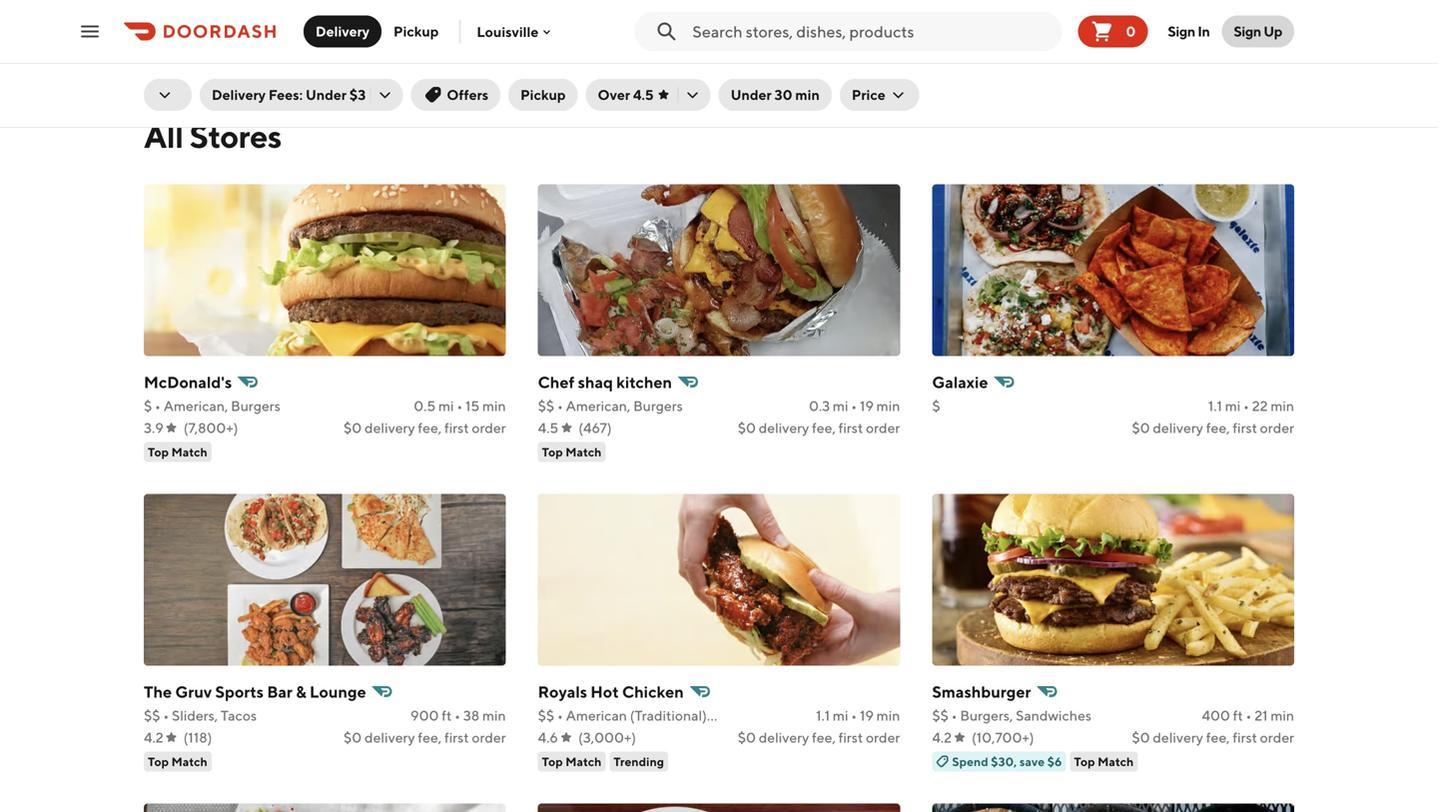 Task type: locate. For each thing, give the bounding box(es) containing it.
0 vertical spatial chicken
[[623, 683, 684, 702]]

delivery inside button
[[316, 23, 370, 39]]

19
[[860, 398, 874, 414], [860, 708, 874, 724]]

min right 21
[[1271, 708, 1295, 724]]

4.2 left (118) at the bottom left
[[144, 730, 164, 746]]

1.1 mi • 19 min
[[817, 708, 901, 724]]

american, for mcdonald's
[[164, 398, 228, 414]]

min
[[213, 28, 237, 45], [602, 28, 626, 45], [992, 28, 1015, 45], [796, 86, 820, 103], [483, 398, 506, 414], [877, 398, 901, 414], [1271, 398, 1295, 414], [483, 708, 506, 724], [877, 708, 901, 724], [1271, 708, 1295, 724]]

0 horizontal spatial pickup
[[394, 23, 439, 39]]

mi for 0.5 mi • 15 min
[[439, 398, 454, 414]]

4.2
[[144, 730, 164, 746], [933, 730, 952, 746]]

1 under from the left
[[306, 86, 347, 103]]

1 horizontal spatial $
[[933, 398, 941, 414]]

in
[[1198, 23, 1211, 39]]

1.1 for galaxie
[[1209, 398, 1223, 414]]

burgers,
[[961, 708, 1014, 724]]

min for 5.4 mi • 38 min • $​0 delivery fee, first order
[[992, 28, 1015, 45]]

900 ft • 38 min
[[411, 708, 506, 724]]

staples
[[922, 3, 977, 22]]

4.8
[[144, 50, 164, 67]]

0 horizontal spatial delivery
[[212, 86, 266, 103]]

1 horizontal spatial 38
[[972, 28, 989, 45]]

1 4.2 from the left
[[144, 730, 164, 746]]

first
[[349, 28, 374, 45], [738, 28, 763, 45], [1128, 28, 1152, 45], [445, 420, 469, 436], [839, 420, 864, 436], [1233, 420, 1258, 436], [445, 730, 469, 746], [839, 730, 864, 746], [1233, 730, 1258, 746]]

pickup button up offers button
[[382, 15, 451, 47]]

mi for 7.0 mi • 45 min • $​0 delivery fee, first order
[[166, 28, 182, 45]]

400 ft • 21 min
[[1203, 708, 1295, 724]]

min inside button
[[796, 86, 820, 103]]

3.9
[[144, 420, 164, 436]]

0 vertical spatial 4.6
[[922, 50, 942, 67]]

0 horizontal spatial 4.5
[[538, 420, 559, 436]]

1 vertical spatial 4.5
[[538, 420, 559, 436]]

royals hot chicken
[[538, 683, 684, 702]]

order
[[377, 28, 411, 45], [766, 28, 800, 45], [1155, 28, 1189, 45], [472, 420, 506, 436], [866, 420, 901, 436], [1261, 420, 1295, 436], [472, 730, 506, 746], [866, 730, 901, 746], [1261, 730, 1295, 746]]

depot
[[194, 3, 242, 22]]

match down (7,800+) on the bottom left of page
[[171, 445, 208, 459]]

all stores
[[144, 118, 282, 155]]

delivery up stores at the top of page
[[212, 86, 266, 103]]

top
[[148, 445, 169, 459], [542, 445, 563, 459], [148, 755, 169, 769], [542, 755, 563, 769], [1075, 755, 1096, 769]]

sign inside 'link'
[[1169, 23, 1196, 39]]

mcdonald's
[[144, 373, 232, 392]]

(118)
[[184, 730, 212, 746]]

the up louisville popup button
[[533, 3, 561, 22]]

1 vertical spatial 1.1
[[817, 708, 831, 724]]

ft
[[442, 708, 452, 724], [1234, 708, 1244, 724]]

1 horizontal spatial under
[[731, 86, 772, 103]]

1.1
[[1209, 398, 1223, 414], [817, 708, 831, 724]]

top match down (118) at the bottom left
[[148, 755, 208, 769]]

1 horizontal spatial delivery
[[316, 23, 370, 39]]

the for the gruv sports bar & lounge
[[144, 683, 172, 702]]

ft right 900
[[442, 708, 452, 724]]

(148)
[[184, 50, 217, 67]]

0 horizontal spatial 4.6
[[538, 730, 559, 746]]

1 vertical spatial delivery
[[212, 86, 266, 103]]

0 horizontal spatial chicken
[[623, 683, 684, 702]]

min left the burgers,
[[877, 708, 901, 724]]

tacos
[[221, 708, 257, 724]]

0 horizontal spatial ft
[[442, 708, 452, 724]]

0 vertical spatial 38
[[972, 28, 989, 45]]

1 horizontal spatial chicken
[[713, 708, 767, 724]]

under left $3
[[306, 86, 347, 103]]

1 horizontal spatial pickup button
[[509, 79, 578, 111]]

match down (467)
[[566, 445, 602, 459]]

min right 5.4
[[992, 28, 1015, 45]]

sign
[[1169, 23, 1196, 39], [1235, 23, 1262, 39]]

38 for ft
[[463, 708, 480, 724]]

1 19 from the top
[[860, 398, 874, 414]]

1 horizontal spatial ft
[[1234, 708, 1244, 724]]

top down royals
[[542, 755, 563, 769]]

pickup button down louisville popup button
[[509, 79, 578, 111]]

fees:
[[269, 86, 303, 103]]

4.6
[[922, 50, 942, 67], [538, 730, 559, 746]]

$​0 delivery fee, first order down 400
[[1133, 730, 1295, 746]]

$​0 delivery fee, first order down 0.3
[[738, 420, 901, 436]]

$ down the galaxie
[[933, 398, 941, 414]]

save
[[1020, 755, 1045, 769]]

first up $3
[[349, 28, 374, 45]]

0.3 mi • 19 min
[[809, 398, 901, 414]]

7.0 for the vitamin shoppe
[[533, 28, 552, 45]]

min right 44
[[602, 28, 626, 45]]

1 horizontal spatial 7.0
[[533, 28, 552, 45]]

4.6 down 5.4
[[922, 50, 942, 67]]

0.5 mi • 15 min
[[414, 398, 506, 414]]

0 vertical spatial 19
[[860, 398, 874, 414]]

fee,
[[323, 28, 346, 45], [712, 28, 735, 45], [1101, 28, 1125, 45], [418, 420, 442, 436], [812, 420, 836, 436], [1207, 420, 1231, 436], [418, 730, 442, 746], [812, 730, 836, 746], [1207, 730, 1231, 746]]

min right 22
[[1271, 398, 1295, 414]]

1 7.0 from the left
[[144, 28, 163, 45]]

all
[[144, 118, 183, 155]]

1 horizontal spatial 4.2
[[933, 730, 952, 746]]

the
[[533, 3, 561, 22], [144, 683, 172, 702]]

ft right 400
[[1234, 708, 1244, 724]]

top match down (3,000+)
[[542, 755, 602, 769]]

0 horizontal spatial 7.0
[[144, 28, 163, 45]]

0 horizontal spatial the
[[144, 683, 172, 702]]

fee, left 0 at the top right of the page
[[1101, 28, 1125, 45]]

mi for 7.0 mi • 44 min • $​0 delivery fee, first order
[[555, 28, 571, 45]]

american,
[[164, 398, 228, 414], [566, 398, 631, 414]]

min right 45
[[213, 28, 237, 45]]

up
[[1264, 23, 1283, 39]]

4.6 down royals
[[538, 730, 559, 746]]

open menu image
[[78, 19, 102, 43]]

match
[[171, 445, 208, 459], [566, 445, 602, 459], [171, 755, 208, 769], [566, 755, 602, 769], [1098, 755, 1134, 769]]

under left 30
[[731, 86, 772, 103]]

1 horizontal spatial sign
[[1235, 23, 1262, 39]]

fee, down 1.1 mi • 19 min at the bottom right
[[812, 730, 836, 746]]

2 american, from the left
[[566, 398, 631, 414]]

0.3
[[809, 398, 831, 414]]

2 ft from the left
[[1234, 708, 1244, 724]]

sign left in at the right of the page
[[1169, 23, 1196, 39]]

chicken right the (traditional),
[[713, 708, 767, 724]]

top match down (467)
[[542, 445, 602, 459]]

min for 1.1 mi • 22 min
[[1271, 398, 1295, 414]]

$​0 delivery fee, first order down the 1.1 mi • 22 min
[[1133, 420, 1295, 436]]

$​0 delivery fee, first order down 0.5
[[344, 420, 506, 436]]

$$ down chef
[[538, 398, 555, 414]]

2 19 from the top
[[860, 708, 874, 724]]

top for chef shaq kitchen
[[542, 445, 563, 459]]

pickup down louisville popup button
[[521, 86, 566, 103]]

1 vertical spatial the
[[144, 683, 172, 702]]

fee, down 400
[[1207, 730, 1231, 746]]

1 vertical spatial 4.6
[[538, 730, 559, 746]]

7.0 left 44
[[533, 28, 552, 45]]

min right '15'
[[483, 398, 506, 414]]

1 horizontal spatial the
[[533, 3, 561, 22]]

1 horizontal spatial pickup
[[521, 86, 566, 103]]

1 $ from the left
[[144, 398, 152, 414]]

top match for mcdonald's
[[148, 445, 208, 459]]

$​0 delivery fee, first order for the gruv sports bar & lounge
[[344, 730, 506, 746]]

delivery
[[316, 23, 370, 39], [212, 86, 266, 103]]

pickup
[[394, 23, 439, 39], [521, 86, 566, 103]]

1 sign from the left
[[1169, 23, 1196, 39]]

1 ft from the left
[[442, 708, 452, 724]]

4.5 down chef
[[538, 420, 559, 436]]

mi for 5.4 mi • 38 min • $​0 delivery fee, first order
[[945, 28, 961, 45]]

1 vertical spatial 38
[[463, 708, 480, 724]]

2 4.2 from the left
[[933, 730, 952, 746]]

vitamin
[[564, 3, 623, 22]]

top down 3.9
[[148, 445, 169, 459]]

2 $ from the left
[[933, 398, 941, 414]]

$​0
[[248, 28, 267, 45], [637, 28, 656, 45], [1027, 28, 1045, 45], [344, 420, 362, 436], [738, 420, 756, 436], [1133, 420, 1151, 436], [344, 730, 362, 746], [738, 730, 756, 746], [1133, 730, 1151, 746]]

smashburger
[[933, 683, 1032, 702]]

burgers up (7,800+) on the bottom left of page
[[231, 398, 281, 414]]

&
[[296, 683, 307, 702]]

1 horizontal spatial 4.5
[[633, 86, 654, 103]]

(20)
[[962, 50, 990, 67]]

0 horizontal spatial under
[[306, 86, 347, 103]]

delivery down officemax
[[316, 23, 370, 39]]

0 vertical spatial delivery
[[316, 23, 370, 39]]

lounge
[[310, 683, 366, 702]]

chicken
[[623, 683, 684, 702], [713, 708, 767, 724]]

$$ left sliders,
[[144, 708, 160, 724]]

4.6 for (3,000+)
[[538, 730, 559, 746]]

american, up (467)
[[566, 398, 631, 414]]

burgers down kitchen
[[634, 398, 683, 414]]

1 vertical spatial chicken
[[713, 708, 767, 724]]

0.5
[[414, 398, 436, 414]]

offers
[[447, 86, 489, 103]]

american, down mcdonald's
[[164, 398, 228, 414]]

4.2 down smashburger
[[933, 730, 952, 746]]

7.0
[[144, 28, 163, 45], [533, 28, 552, 45]]

burgers
[[231, 398, 281, 414], [634, 398, 683, 414]]

$​0 delivery fee, first order
[[344, 420, 506, 436], [738, 420, 901, 436], [1133, 420, 1295, 436], [344, 730, 506, 746], [738, 730, 901, 746], [1133, 730, 1295, 746]]

•
[[184, 28, 190, 45], [240, 28, 246, 45], [573, 28, 579, 45], [629, 28, 635, 45], [964, 28, 970, 45], [1018, 28, 1024, 45], [155, 398, 161, 414], [457, 398, 463, 414], [558, 398, 563, 414], [852, 398, 858, 414], [1244, 398, 1250, 414], [163, 708, 169, 724], [455, 708, 461, 724], [558, 708, 563, 724], [852, 708, 858, 724], [952, 708, 958, 724], [1247, 708, 1253, 724]]

0 horizontal spatial american,
[[164, 398, 228, 414]]

fee, up under 30 min
[[712, 28, 735, 45]]

$ up 3.9
[[144, 398, 152, 414]]

2 burgers from the left
[[634, 398, 683, 414]]

match for the gruv sports bar & lounge
[[171, 755, 208, 769]]

pickup button
[[382, 15, 451, 47], [509, 79, 578, 111]]

the vitamin shoppe
[[533, 3, 684, 22]]

0 vertical spatial pickup
[[394, 23, 439, 39]]

0 horizontal spatial $
[[144, 398, 152, 414]]

office
[[144, 3, 191, 22]]

1 horizontal spatial 4.6
[[922, 50, 942, 67]]

min for 7.0 mi • 45 min • $​0 delivery fee, first order
[[213, 28, 237, 45]]

pickup right delivery button
[[394, 23, 439, 39]]

min right 30
[[796, 86, 820, 103]]

2 sign from the left
[[1235, 23, 1262, 39]]

top match down 3.9
[[148, 445, 208, 459]]

4.5
[[633, 86, 654, 103], [538, 420, 559, 436]]

0 vertical spatial pickup button
[[382, 15, 451, 47]]

top down $$ • sliders, tacos
[[148, 755, 169, 769]]

0 horizontal spatial 1.1
[[817, 708, 831, 724]]

0
[[1127, 23, 1137, 39]]

38 up (20)
[[972, 28, 989, 45]]

$ for $
[[933, 398, 941, 414]]

1 burgers from the left
[[231, 398, 281, 414]]

hot
[[591, 683, 619, 702]]

2 under from the left
[[731, 86, 772, 103]]

min right 0.3
[[877, 398, 901, 414]]

$$ down royals
[[538, 708, 555, 724]]

1 american, from the left
[[164, 398, 228, 414]]

2 7.0 from the left
[[533, 28, 552, 45]]

1 horizontal spatial 1.1
[[1209, 398, 1223, 414]]

5.4
[[922, 28, 943, 45]]

burgers for chef shaq kitchen
[[634, 398, 683, 414]]

$6
[[1048, 755, 1063, 769]]

match for mcdonald's
[[171, 445, 208, 459]]

chicken up $$ • american (traditional), chicken
[[623, 683, 684, 702]]

the left gruv
[[144, 683, 172, 702]]

1 vertical spatial 19
[[860, 708, 874, 724]]

1.1 mi • 22 min
[[1209, 398, 1295, 414]]

0 vertical spatial 1.1
[[1209, 398, 1223, 414]]

min for 7.0 mi • 44 min • $​0 delivery fee, first order
[[602, 28, 626, 45]]

mi for 1.1 mi • 19 min
[[833, 708, 849, 724]]

1 vertical spatial pickup
[[521, 86, 566, 103]]

$​0 delivery fee, first order down 1.1 mi • 19 min at the bottom right
[[738, 730, 901, 746]]

0 vertical spatial the
[[533, 3, 561, 22]]

top down chef
[[542, 445, 563, 459]]

match down (118) at the bottom left
[[171, 755, 208, 769]]

38 right 900
[[463, 708, 480, 724]]

top match
[[148, 445, 208, 459], [542, 445, 602, 459], [148, 755, 208, 769], [542, 755, 602, 769], [1075, 755, 1134, 769]]

min right 900
[[483, 708, 506, 724]]

$$ left the burgers,
[[933, 708, 949, 724]]

0 horizontal spatial sign
[[1169, 23, 1196, 39]]

4.5 right over
[[633, 86, 654, 103]]

1 horizontal spatial american,
[[566, 398, 631, 414]]

first down 900 ft • 38 min
[[445, 730, 469, 746]]

match right $6
[[1098, 755, 1134, 769]]

price
[[852, 86, 886, 103]]

38
[[972, 28, 989, 45], [463, 708, 480, 724]]

1 horizontal spatial burgers
[[634, 398, 683, 414]]

0 horizontal spatial burgers
[[231, 398, 281, 414]]

45
[[193, 28, 210, 45]]

0 horizontal spatial 38
[[463, 708, 480, 724]]

sign left up
[[1235, 23, 1262, 39]]

sign in
[[1169, 23, 1211, 39]]

first down the 1.1 mi • 22 min
[[1233, 420, 1258, 436]]

first down 1.1 mi • 19 min at the bottom right
[[839, 730, 864, 746]]

trending
[[614, 755, 665, 769]]

1 vertical spatial pickup button
[[509, 79, 578, 111]]

$​0 delivery fee, first order down 900
[[344, 730, 506, 746]]

0 vertical spatial 4.5
[[633, 86, 654, 103]]

min for 1.1 mi • 19 min
[[877, 708, 901, 724]]

7.0 up 4.8
[[144, 28, 163, 45]]

0 horizontal spatial 4.2
[[144, 730, 164, 746]]



Task type: describe. For each thing, give the bounding box(es) containing it.
5.4 mi • 38 min • $​0 delivery fee, first order
[[922, 28, 1189, 45]]

4.5 inside button
[[633, 86, 654, 103]]

4.2 for the gruv sports bar & lounge
[[144, 730, 164, 746]]

$​0 delivery fee, first order for royals hot chicken
[[738, 730, 901, 746]]

kitchen
[[617, 373, 673, 392]]

$​0 delivery fee, first order for smashburger
[[1133, 730, 1295, 746]]

office depot officemax
[[144, 3, 324, 22]]

spend
[[953, 755, 989, 769]]

delivery fees: under $3
[[212, 86, 366, 103]]

$3
[[350, 86, 366, 103]]

(3,000+)
[[579, 730, 637, 746]]

21
[[1255, 708, 1269, 724]]

Store search: begin typing to search for stores available on DoorDash text field
[[693, 20, 1055, 42]]

ft for the gruv sports bar & lounge
[[442, 708, 452, 724]]

galaxie
[[933, 373, 989, 392]]

the for the vitamin shoppe
[[533, 3, 561, 22]]

burgers for mcdonald's
[[231, 398, 281, 414]]

900
[[411, 708, 439, 724]]

under inside button
[[731, 86, 772, 103]]

$30,
[[992, 755, 1018, 769]]

over 4.5 button
[[586, 79, 711, 111]]

sign up link
[[1223, 15, 1295, 47]]

fee, down 900
[[418, 730, 442, 746]]

7.0 mi • 45 min • $​0 delivery fee, first order
[[144, 28, 411, 45]]

38 for mi
[[972, 28, 989, 45]]

first left 'sign in' 'link'
[[1128, 28, 1152, 45]]

sandwiches
[[1016, 708, 1092, 724]]

american, for chef shaq kitchen
[[566, 398, 631, 414]]

$$ for royals
[[538, 708, 555, 724]]

royals
[[538, 683, 588, 702]]

fee, down 0.3
[[812, 420, 836, 436]]

0 button
[[1079, 15, 1149, 47]]

sign for sign in
[[1169, 23, 1196, 39]]

bar
[[267, 683, 293, 702]]

15
[[466, 398, 480, 414]]

$$ • american, burgers
[[538, 398, 683, 414]]

$$ • burgers, sandwiches
[[933, 708, 1092, 724]]

sliders,
[[172, 708, 218, 724]]

shaq
[[578, 373, 613, 392]]

top for the gruv sports bar & lounge
[[148, 755, 169, 769]]

top match for chef shaq kitchen
[[542, 445, 602, 459]]

0 horizontal spatial pickup button
[[382, 15, 451, 47]]

min for 0.5 mi • 15 min
[[483, 398, 506, 414]]

first down 0.5 mi • 15 min at left
[[445, 420, 469, 436]]

7.0 for office depot officemax
[[144, 28, 163, 45]]

officemax
[[245, 3, 324, 22]]

sports
[[215, 683, 264, 702]]

over 4.5
[[598, 86, 654, 103]]

4.6 for (20)
[[922, 50, 942, 67]]

first down the 400 ft • 21 min
[[1233, 730, 1258, 746]]

louisville
[[477, 23, 539, 40]]

under 30 min
[[731, 86, 820, 103]]

mi for 0.3 mi • 19 min
[[833, 398, 849, 414]]

min for 0.3 mi • 19 min
[[877, 398, 901, 414]]

offers button
[[411, 79, 501, 111]]

delivery for delivery fees: under $3
[[212, 86, 266, 103]]

$​0 delivery fee, first order for chef shaq kitchen
[[738, 420, 901, 436]]

$ for $ • american, burgers
[[144, 398, 152, 414]]

sign in link
[[1157, 11, 1223, 51]]

top match for the gruv sports bar & lounge
[[148, 755, 208, 769]]

min for 900 ft • 38 min
[[483, 708, 506, 724]]

american
[[566, 708, 627, 724]]

$$ for chef
[[538, 398, 555, 414]]

match for chef shaq kitchen
[[566, 445, 602, 459]]

top for mcdonald's
[[148, 445, 169, 459]]

$​0 delivery fee, first order for mcdonald's
[[344, 420, 506, 436]]

mi for 1.1 mi • 22 min
[[1226, 398, 1241, 414]]

fee, down officemax
[[323, 28, 346, 45]]

19 for chef shaq kitchen
[[860, 398, 874, 414]]

top right $6
[[1075, 755, 1096, 769]]

spend $30, save $6
[[953, 755, 1063, 769]]

4.2 for smashburger
[[933, 730, 952, 746]]

chef shaq kitchen
[[538, 373, 673, 392]]

louisville button
[[477, 23, 555, 40]]

1.1 for royals hot chicken
[[817, 708, 831, 724]]

fee, down the 1.1 mi • 22 min
[[1207, 420, 1231, 436]]

(traditional),
[[630, 708, 711, 724]]

chef
[[538, 373, 575, 392]]

first up under 30 min
[[738, 28, 763, 45]]

gruv
[[175, 683, 212, 702]]

$$ • american (traditional), chicken
[[538, 708, 767, 724]]

(7,800+)
[[184, 420, 238, 436]]

(467)
[[579, 420, 612, 436]]

44
[[582, 28, 599, 45]]

(10,700+)
[[972, 730, 1035, 746]]

ft for smashburger
[[1234, 708, 1244, 724]]

match down (3,000+)
[[566, 755, 602, 769]]

under 30 min button
[[719, 79, 832, 111]]

19 for royals hot chicken
[[860, 708, 874, 724]]

stores
[[190, 118, 282, 155]]

22
[[1253, 398, 1269, 414]]

shoppe
[[626, 3, 684, 22]]

price button
[[840, 79, 920, 111]]

sign up
[[1235, 23, 1283, 39]]

min for 400 ft • 21 min
[[1271, 708, 1295, 724]]

top match right $6
[[1075, 755, 1134, 769]]

$ • american, burgers
[[144, 398, 281, 414]]

delivery for delivery
[[316, 23, 370, 39]]

delivery button
[[304, 15, 382, 47]]

first down 0.3 mi • 19 min
[[839, 420, 864, 436]]

$$ • sliders, tacos
[[144, 708, 257, 724]]

fee, down 0.5
[[418, 420, 442, 436]]

400
[[1203, 708, 1231, 724]]

the gruv sports bar & lounge
[[144, 683, 366, 702]]

30
[[775, 86, 793, 103]]

$$ for the
[[144, 708, 160, 724]]

7.0 mi • 44 min • $​0 delivery fee, first order
[[533, 28, 800, 45]]

sign for sign up
[[1235, 23, 1262, 39]]

over
[[598, 86, 631, 103]]



Task type: vqa. For each thing, say whether or not it's contained in the screenshot.


